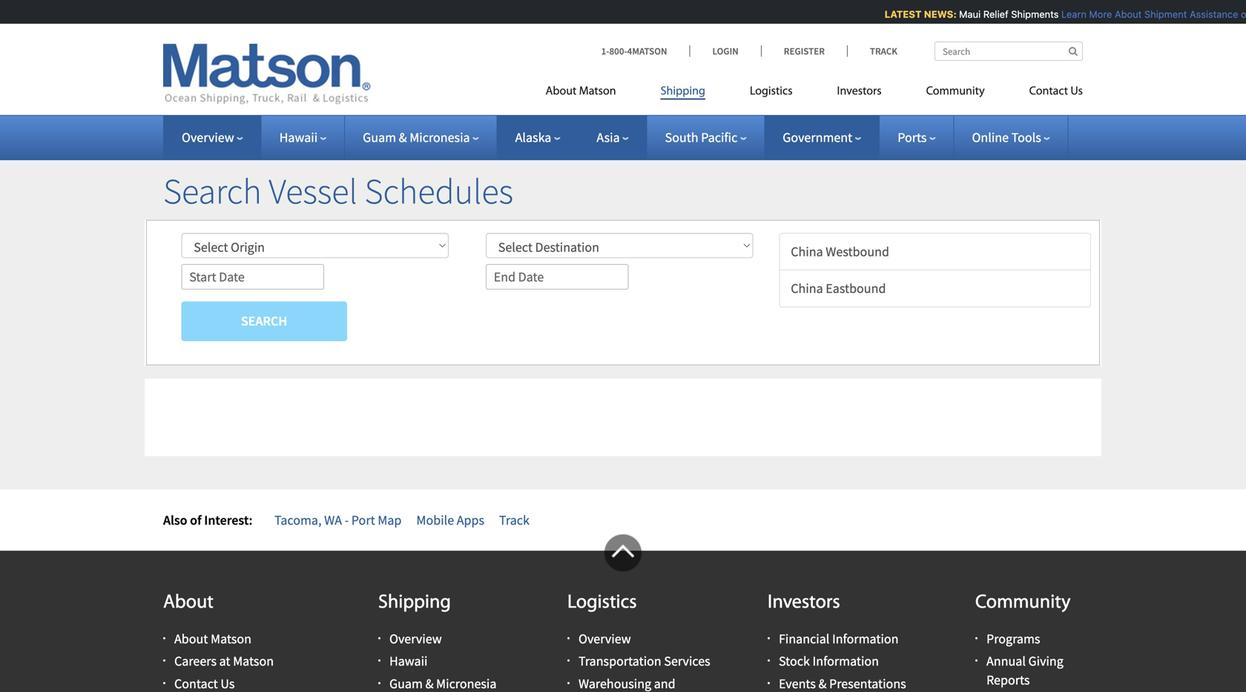 Task type: describe. For each thing, give the bounding box(es) containing it.
search button
[[181, 302, 347, 341]]

map
[[378, 512, 402, 529]]

latest news: maui relief shipments learn more about shipment assistance or
[[881, 9, 1247, 20]]

overview link for logistics
[[579, 631, 631, 647]]

overview link for shipping
[[390, 631, 442, 647]]

wa
[[324, 512, 342, 529]]

top menu navigation
[[546, 78, 1084, 109]]

about for about matson careers at matson contact us
[[174, 631, 208, 647]]

services
[[664, 653, 711, 670]]

0 vertical spatial micronesia
[[410, 129, 470, 146]]

online tools link
[[973, 129, 1051, 146]]

search for search vessel schedules
[[163, 169, 262, 213]]

financial
[[779, 631, 830, 647]]

south pacific
[[665, 129, 738, 146]]

1 vertical spatial investors
[[768, 594, 841, 613]]

shipment
[[1141, 9, 1184, 20]]

learn
[[1058, 9, 1083, 20]]

hawaii link for the bottommost guam & micronesia link
[[390, 653, 428, 670]]

about matson link for shipping link
[[546, 78, 639, 109]]

search image
[[1069, 46, 1078, 56]]

hawaii inside overview hawaii guam & micronesia
[[390, 653, 428, 670]]

1-800-4matson link
[[602, 45, 690, 57]]

careers
[[174, 653, 217, 670]]

0 vertical spatial guam & micronesia link
[[363, 129, 479, 146]]

annual giving reports link
[[987, 653, 1064, 689]]

ports link
[[898, 129, 936, 146]]

0 horizontal spatial hawaii
[[280, 129, 318, 146]]

careers at matson link
[[174, 653, 274, 670]]

mobile
[[417, 512, 454, 529]]

programs annual giving reports
[[987, 631, 1064, 689]]

alaska
[[515, 129, 552, 146]]

matson for about matson
[[579, 86, 616, 98]]

china westbound
[[791, 243, 890, 260]]

community inside "link"
[[927, 86, 985, 98]]

1 horizontal spatial track
[[870, 45, 898, 57]]

Start date text field
[[181, 264, 324, 290]]

shipping link
[[639, 78, 728, 109]]

asia link
[[597, 129, 629, 146]]

events
[[779, 676, 816, 692]]

assistance
[[1186, 9, 1235, 20]]

financial information stock information events & presentations
[[779, 631, 907, 692]]

logistics link
[[728, 78, 815, 109]]

register link
[[761, 45, 847, 57]]

blue matson logo with ocean, shipping, truck, rail and logistics written beneath it. image
[[163, 44, 371, 105]]

reports
[[987, 672, 1030, 689]]

events & presentations link
[[779, 676, 907, 692]]

of
[[190, 512, 202, 529]]

Search search field
[[935, 42, 1084, 61]]

china westbound link
[[779, 233, 1092, 271]]

backtop image
[[605, 535, 642, 572]]

contact us
[[1030, 86, 1084, 98]]

tools
[[1012, 129, 1042, 146]]

port
[[352, 512, 375, 529]]

presentations
[[830, 676, 907, 692]]

government link
[[783, 129, 862, 146]]

news:
[[921, 9, 953, 20]]

china eastbound link
[[779, 270, 1092, 308]]

login link
[[690, 45, 761, 57]]

mobile apps link
[[417, 512, 485, 529]]

stock information link
[[779, 653, 879, 670]]

south pacific link
[[665, 129, 747, 146]]

-
[[345, 512, 349, 529]]

relief
[[980, 9, 1005, 20]]

& inside overview hawaii guam & micronesia
[[426, 676, 434, 692]]

online
[[973, 129, 1009, 146]]

1-
[[602, 45, 610, 57]]

hawaii link for topmost guam & micronesia link
[[280, 129, 327, 146]]

micronesia inside overview hawaii guam & micronesia
[[436, 676, 497, 692]]

schedules
[[365, 169, 514, 213]]

shipping inside top menu navigation
[[661, 86, 706, 98]]

0 horizontal spatial logistics
[[568, 594, 637, 613]]

community inside footer
[[976, 594, 1071, 613]]

maui
[[956, 9, 977, 20]]

interest:
[[204, 512, 253, 529]]

logistics inside top menu navigation
[[750, 86, 793, 98]]

vessel
[[269, 169, 358, 213]]

us inside about matson careers at matson contact us
[[221, 676, 235, 692]]

login
[[713, 45, 739, 57]]

0 vertical spatial contact us link
[[1008, 78, 1084, 109]]

about for about
[[163, 594, 214, 613]]

register
[[784, 45, 825, 57]]

overview for shipping
[[390, 631, 442, 647]]

about matson
[[546, 86, 616, 98]]

programs link
[[987, 631, 1041, 647]]

0 horizontal spatial overview
[[182, 129, 234, 146]]

guam & micronesia
[[363, 129, 470, 146]]

transportation
[[579, 653, 662, 670]]



Task type: locate. For each thing, give the bounding box(es) containing it.
1 horizontal spatial logistics
[[750, 86, 793, 98]]

0 vertical spatial shipping
[[661, 86, 706, 98]]

latest
[[881, 9, 918, 20]]

westbound
[[826, 243, 890, 260]]

about for about matson
[[546, 86, 577, 98]]

2 horizontal spatial overview
[[579, 631, 631, 647]]

0 vertical spatial about matson link
[[546, 78, 639, 109]]

0 horizontal spatial hawaii link
[[280, 129, 327, 146]]

search for search
[[241, 313, 287, 330]]

1 vertical spatial china
[[791, 280, 824, 297]]

search vessel schedules
[[163, 169, 514, 213]]

1 horizontal spatial overview
[[390, 631, 442, 647]]

track link up investors link
[[847, 45, 898, 57]]

us down at
[[221, 676, 235, 692]]

0 vertical spatial china
[[791, 243, 824, 260]]

2 horizontal spatial &
[[819, 676, 827, 692]]

transportation services link
[[579, 653, 711, 670]]

1 horizontal spatial hawaii link
[[390, 653, 428, 670]]

overview hawaii guam & micronesia
[[390, 631, 497, 692]]

eastbound
[[826, 280, 886, 297]]

investors
[[838, 86, 882, 98], [768, 594, 841, 613]]

online tools
[[973, 129, 1042, 146]]

shipments
[[1008, 9, 1055, 20]]

stock
[[779, 653, 810, 670]]

footer
[[0, 535, 1247, 692]]

guam
[[363, 129, 396, 146], [390, 676, 423, 692]]

us inside top menu navigation
[[1071, 86, 1084, 98]]

2 horizontal spatial overview link
[[579, 631, 631, 647]]

china up china eastbound
[[791, 243, 824, 260]]

programs
[[987, 631, 1041, 647]]

track link
[[847, 45, 898, 57], [500, 512, 530, 529]]

1 vertical spatial matson
[[211, 631, 252, 647]]

1 vertical spatial community
[[976, 594, 1071, 613]]

contact up tools
[[1030, 86, 1069, 98]]

track down latest
[[870, 45, 898, 57]]

tacoma, wa - port map link
[[275, 512, 402, 529]]

community link
[[904, 78, 1008, 109]]

0 horizontal spatial contact
[[174, 676, 218, 692]]

0 horizontal spatial shipping
[[378, 594, 451, 613]]

information
[[833, 631, 899, 647], [813, 653, 879, 670]]

about inside 'link'
[[546, 86, 577, 98]]

1 vertical spatial contact us link
[[174, 676, 235, 692]]

0 vertical spatial community
[[927, 86, 985, 98]]

about inside about matson careers at matson contact us
[[174, 631, 208, 647]]

1 vertical spatial about matson link
[[174, 631, 252, 647]]

contact down careers
[[174, 676, 218, 692]]

us
[[1071, 86, 1084, 98], [221, 676, 235, 692]]

about matson careers at matson contact us
[[174, 631, 274, 692]]

investors up the government link
[[838, 86, 882, 98]]

more
[[1086, 9, 1109, 20]]

0 vertical spatial hawaii link
[[280, 129, 327, 146]]

1 vertical spatial logistics
[[568, 594, 637, 613]]

pacific
[[702, 129, 738, 146]]

1 horizontal spatial hawaii
[[390, 653, 428, 670]]

overview inside overview hawaii guam & micronesia
[[390, 631, 442, 647]]

0 horizontal spatial contact us link
[[174, 676, 235, 692]]

0 horizontal spatial us
[[221, 676, 235, 692]]

0 vertical spatial search
[[163, 169, 262, 213]]

alaska link
[[515, 129, 561, 146]]

1 vertical spatial hawaii
[[390, 653, 428, 670]]

also of interest:
[[163, 512, 253, 529]]

learn more about shipment assistance or link
[[1058, 9, 1247, 20]]

about matson link down 1- on the left of the page
[[546, 78, 639, 109]]

matson up at
[[211, 631, 252, 647]]

1 horizontal spatial contact us link
[[1008, 78, 1084, 109]]

0 vertical spatial track link
[[847, 45, 898, 57]]

investors link
[[815, 78, 904, 109]]

matson
[[579, 86, 616, 98], [211, 631, 252, 647], [233, 653, 274, 670]]

1 vertical spatial search
[[241, 313, 287, 330]]

0 vertical spatial information
[[833, 631, 899, 647]]

or
[[1238, 9, 1247, 20]]

0 horizontal spatial overview link
[[182, 129, 243, 146]]

ports
[[898, 129, 927, 146]]

800-
[[610, 45, 628, 57]]

1 horizontal spatial &
[[426, 676, 434, 692]]

2 vertical spatial matson
[[233, 653, 274, 670]]

about matson link up careers at matson link at the bottom left of page
[[174, 631, 252, 647]]

4matson
[[628, 45, 668, 57]]

shipping up overview hawaii guam & micronesia
[[378, 594, 451, 613]]

investors up financial
[[768, 594, 841, 613]]

matson right at
[[233, 653, 274, 670]]

apps
[[457, 512, 485, 529]]

us down search icon
[[1071, 86, 1084, 98]]

financial information link
[[779, 631, 899, 647]]

0 horizontal spatial track
[[500, 512, 530, 529]]

End date text field
[[486, 264, 629, 290]]

0 horizontal spatial track link
[[500, 512, 530, 529]]

community
[[927, 86, 985, 98], [976, 594, 1071, 613]]

guam inside overview hawaii guam & micronesia
[[390, 676, 423, 692]]

about matson link for careers at matson link at the bottom left of page
[[174, 631, 252, 647]]

1 horizontal spatial us
[[1071, 86, 1084, 98]]

overview transportation services warehousing and
[[579, 631, 711, 692]]

1 vertical spatial track link
[[500, 512, 530, 529]]

0 vertical spatial hawaii
[[280, 129, 318, 146]]

logistics down register link
[[750, 86, 793, 98]]

1 china from the top
[[791, 243, 824, 260]]

giving
[[1029, 653, 1064, 670]]

0 horizontal spatial &
[[399, 129, 407, 146]]

1 horizontal spatial overview link
[[390, 631, 442, 647]]

1 horizontal spatial shipping
[[661, 86, 706, 98]]

track link right apps
[[500, 512, 530, 529]]

0 vertical spatial contact
[[1030, 86, 1069, 98]]

search
[[163, 169, 262, 213], [241, 313, 287, 330]]

micronesia
[[410, 129, 470, 146], [436, 676, 497, 692]]

1 vertical spatial track
[[500, 512, 530, 529]]

1 vertical spatial guam & micronesia link
[[390, 676, 497, 692]]

at
[[219, 653, 230, 670]]

matson for about matson careers at matson contact us
[[211, 631, 252, 647]]

mobile apps
[[417, 512, 485, 529]]

logistics
[[750, 86, 793, 98], [568, 594, 637, 613]]

overview for logistics
[[579, 631, 631, 647]]

china for china eastbound
[[791, 280, 824, 297]]

0 vertical spatial logistics
[[750, 86, 793, 98]]

china
[[791, 243, 824, 260], [791, 280, 824, 297]]

1 vertical spatial hawaii link
[[390, 653, 428, 670]]

china eastbound
[[791, 280, 886, 297]]

0 vertical spatial guam
[[363, 129, 396, 146]]

& inside financial information stock information events & presentations
[[819, 676, 827, 692]]

1 horizontal spatial about matson link
[[546, 78, 639, 109]]

community up programs
[[976, 594, 1071, 613]]

1-800-4matson
[[602, 45, 668, 57]]

about matson link
[[546, 78, 639, 109], [174, 631, 252, 647]]

0 vertical spatial track
[[870, 45, 898, 57]]

information up stock information link
[[833, 631, 899, 647]]

and
[[654, 676, 676, 692]]

logistics down backtop image
[[568, 594, 637, 613]]

information up events & presentations link
[[813, 653, 879, 670]]

shipping up south
[[661, 86, 706, 98]]

overview link
[[182, 129, 243, 146], [390, 631, 442, 647], [579, 631, 631, 647]]

annual
[[987, 653, 1026, 670]]

hawaii link
[[280, 129, 327, 146], [390, 653, 428, 670]]

investors inside top menu navigation
[[838, 86, 882, 98]]

1 horizontal spatial track link
[[847, 45, 898, 57]]

matson down 1- on the left of the page
[[579, 86, 616, 98]]

matson inside top menu navigation
[[579, 86, 616, 98]]

track right apps
[[500, 512, 530, 529]]

2 china from the top
[[791, 280, 824, 297]]

contact us link down careers
[[174, 676, 235, 692]]

track
[[870, 45, 898, 57], [500, 512, 530, 529]]

warehousing
[[579, 676, 652, 692]]

1 vertical spatial us
[[221, 676, 235, 692]]

warehousing and link
[[579, 676, 676, 692]]

&
[[399, 129, 407, 146], [426, 676, 434, 692], [819, 676, 827, 692]]

overview inside overview transportation services warehousing and
[[579, 631, 631, 647]]

tacoma, wa - port map
[[275, 512, 402, 529]]

1 vertical spatial guam
[[390, 676, 423, 692]]

guam & micronesia link
[[363, 129, 479, 146], [390, 676, 497, 692]]

community up online
[[927, 86, 985, 98]]

1 vertical spatial contact
[[174, 676, 218, 692]]

1 horizontal spatial contact
[[1030, 86, 1069, 98]]

1 vertical spatial shipping
[[378, 594, 451, 613]]

tacoma,
[[275, 512, 322, 529]]

0 horizontal spatial about matson link
[[174, 631, 252, 647]]

south
[[665, 129, 699, 146]]

hawaii
[[280, 129, 318, 146], [390, 653, 428, 670]]

contact us link up tools
[[1008, 78, 1084, 109]]

also
[[163, 512, 187, 529]]

1 vertical spatial micronesia
[[436, 676, 497, 692]]

contact inside about matson careers at matson contact us
[[174, 676, 218, 692]]

0 vertical spatial matson
[[579, 86, 616, 98]]

asia
[[597, 129, 620, 146]]

overview
[[182, 129, 234, 146], [390, 631, 442, 647], [579, 631, 631, 647]]

china for china westbound
[[791, 243, 824, 260]]

china left eastbound
[[791, 280, 824, 297]]

government
[[783, 129, 853, 146]]

search inside button
[[241, 313, 287, 330]]

0 vertical spatial investors
[[838, 86, 882, 98]]

footer containing about
[[0, 535, 1247, 692]]

0 vertical spatial us
[[1071, 86, 1084, 98]]

shipping
[[661, 86, 706, 98], [378, 594, 451, 613]]

1 vertical spatial information
[[813, 653, 879, 670]]

contact inside top menu navigation
[[1030, 86, 1069, 98]]

None search field
[[935, 42, 1084, 61]]



Task type: vqa. For each thing, say whether or not it's contained in the screenshot.


